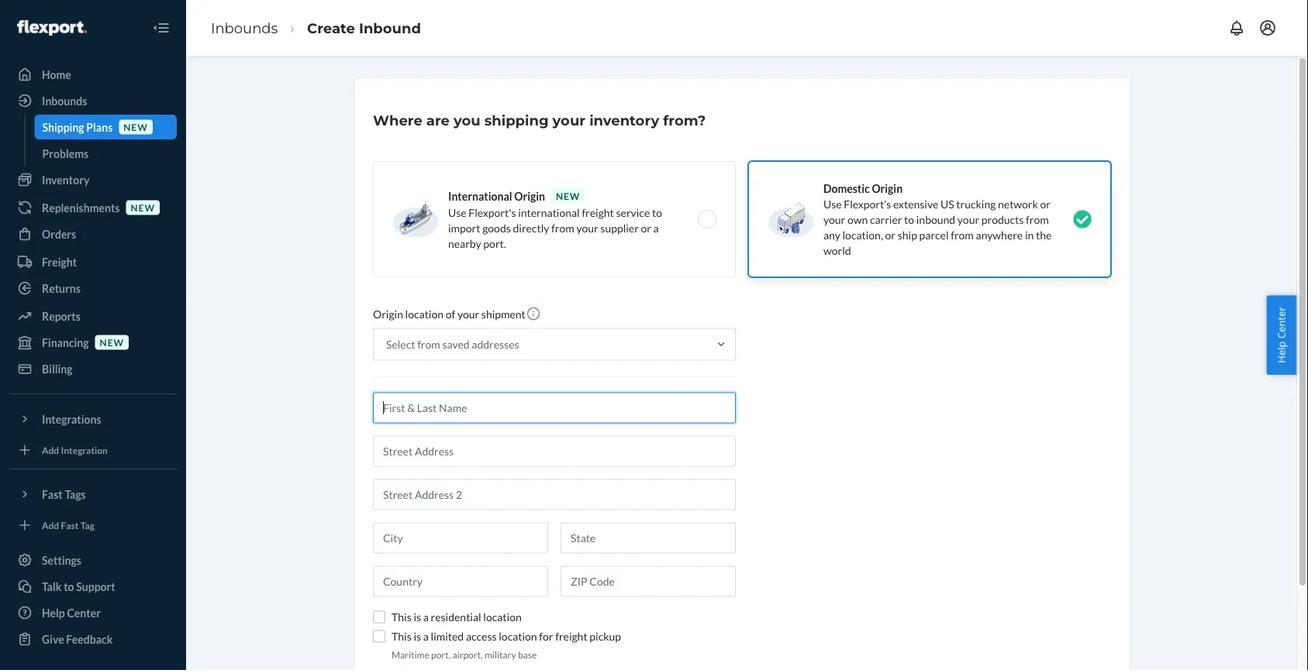 Task type: describe. For each thing, give the bounding box(es) containing it.
home
[[42, 68, 71, 81]]

billing link
[[9, 357, 177, 381]]

1 vertical spatial location
[[483, 611, 522, 624]]

base
[[518, 649, 537, 661]]

from left the saved
[[417, 338, 440, 351]]

shipping
[[42, 121, 84, 134]]

port.
[[483, 237, 506, 250]]

residential
[[431, 611, 481, 624]]

0 vertical spatial inbounds link
[[211, 19, 278, 36]]

add integration
[[42, 445, 108, 456]]

Street Address 2 text field
[[373, 480, 736, 511]]

or inside use flexport's international freight service to import goods directly from your supplier or a nearby port.
[[641, 221, 651, 235]]

of
[[446, 308, 455, 321]]

tags
[[65, 488, 86, 501]]

airport,
[[452, 649, 483, 661]]

help center link
[[9, 601, 177, 626]]

use inside domestic origin use flexport's extensive us trucking network or your own carrier to inbound your products from any location, or ship parcel from anywhere in the world
[[823, 197, 842, 211]]

State text field
[[561, 523, 736, 554]]

a inside use flexport's international freight service to import goods directly from your supplier or a nearby port.
[[653, 221, 659, 235]]

in
[[1025, 228, 1034, 242]]

extensive
[[893, 197, 938, 211]]

this for this is a residential location
[[392, 611, 412, 624]]

integration
[[61, 445, 108, 456]]

origin location of your shipment
[[373, 308, 526, 321]]

new for financing
[[100, 337, 124, 348]]

goods
[[482, 221, 511, 235]]

products
[[981, 213, 1024, 226]]

0 horizontal spatial inbounds link
[[9, 88, 177, 113]]

close navigation image
[[152, 19, 171, 37]]

breadcrumbs navigation
[[199, 5, 433, 50]]

origin for domestic
[[872, 182, 903, 195]]

to inside use flexport's international freight service to import goods directly from your supplier or a nearby port.
[[652, 206, 662, 219]]

international
[[448, 190, 512, 203]]

inbound
[[359, 19, 421, 36]]

domestic origin use flexport's extensive us trucking network or your own carrier to inbound your products from any location, or ship parcel from anywhere in the world
[[823, 182, 1052, 257]]

new for international origin
[[556, 190, 580, 202]]

add for add integration
[[42, 445, 59, 456]]

your right shipping
[[553, 112, 585, 129]]

inventory link
[[9, 167, 177, 192]]

is for limited
[[414, 630, 421, 644]]

orders link
[[9, 222, 177, 247]]

limited
[[431, 630, 464, 644]]

select from saved addresses
[[386, 338, 519, 351]]

1 vertical spatial fast
[[61, 520, 79, 531]]

freight inside use flexport's international freight service to import goods directly from your supplier or a nearby port.
[[582, 206, 614, 219]]

give feedback button
[[9, 627, 177, 652]]

from inside use flexport's international freight service to import goods directly from your supplier or a nearby port.
[[551, 221, 574, 235]]

help center button
[[1267, 296, 1296, 375]]

service
[[616, 206, 650, 219]]

where are you shipping your inventory from?
[[373, 112, 706, 129]]

financing
[[42, 336, 89, 349]]

fast inside dropdown button
[[42, 488, 63, 501]]

military
[[485, 649, 516, 661]]

shipping
[[484, 112, 549, 129]]

your up any
[[823, 213, 845, 226]]

problems link
[[35, 141, 177, 166]]

problems
[[42, 147, 88, 160]]

pickup
[[590, 630, 621, 644]]

give feedback
[[42, 633, 113, 646]]

access
[[466, 630, 497, 644]]

check circle image
[[1073, 210, 1092, 229]]

where
[[373, 112, 422, 129]]

1 vertical spatial help
[[42, 607, 65, 620]]

returns link
[[9, 276, 177, 301]]

add for add fast tag
[[42, 520, 59, 531]]

to inside domestic origin use flexport's extensive us trucking network or your own carrier to inbound your products from any location, or ship parcel from anywhere in the world
[[904, 213, 914, 226]]

flexport's
[[469, 206, 516, 219]]

import
[[448, 221, 480, 235]]

inventory
[[42, 173, 89, 186]]

domestic
[[823, 182, 870, 195]]

network
[[998, 197, 1038, 211]]

create inbound link
[[307, 19, 421, 36]]

maritime port, airport, military base
[[392, 649, 537, 661]]

tag
[[80, 520, 95, 531]]

reports
[[42, 310, 80, 323]]

flexport's
[[844, 197, 891, 211]]

world
[[823, 244, 851, 257]]

freight
[[42, 255, 77, 269]]

the
[[1036, 228, 1052, 242]]

from up the the
[[1026, 213, 1049, 226]]

freight link
[[9, 250, 177, 274]]

fast tags
[[42, 488, 86, 501]]

from right 'parcel'
[[951, 228, 974, 242]]

your right of on the left of page
[[457, 308, 479, 321]]

select
[[386, 338, 415, 351]]

add fast tag
[[42, 520, 95, 531]]



Task type: locate. For each thing, give the bounding box(es) containing it.
your inside use flexport's international freight service to import goods directly from your supplier or a nearby port.
[[576, 221, 598, 235]]

your down trucking
[[958, 213, 979, 226]]

Street Address text field
[[373, 436, 736, 467]]

1 horizontal spatial center
[[1274, 307, 1288, 339]]

us
[[941, 197, 954, 211]]

2 vertical spatial a
[[423, 630, 429, 644]]

settings link
[[9, 548, 177, 573]]

1 horizontal spatial use
[[823, 197, 842, 211]]

new right plans at left top
[[123, 121, 148, 133]]

billing
[[42, 362, 73, 376]]

returns
[[42, 282, 81, 295]]

origin for international
[[514, 190, 545, 203]]

addresses
[[472, 338, 519, 351]]

0 horizontal spatial to
[[64, 580, 74, 594]]

0 vertical spatial this
[[392, 611, 412, 624]]

add
[[42, 445, 59, 456], [42, 520, 59, 531]]

origin inside domestic origin use flexport's extensive us trucking network or your own carrier to inbound your products from any location, or ship parcel from anywhere in the world
[[872, 182, 903, 195]]

1 horizontal spatial or
[[885, 228, 896, 242]]

0 vertical spatial a
[[653, 221, 659, 235]]

1 vertical spatial freight
[[555, 630, 587, 644]]

home link
[[9, 62, 177, 87]]

own
[[847, 213, 868, 226]]

1 horizontal spatial inbounds link
[[211, 19, 278, 36]]

saved
[[442, 338, 470, 351]]

trucking
[[956, 197, 996, 211]]

new up orders link on the left top
[[131, 202, 155, 213]]

a left "residential"
[[423, 611, 429, 624]]

from down the international
[[551, 221, 574, 235]]

ship
[[898, 228, 917, 242]]

this is a residential location
[[392, 611, 522, 624]]

2 add from the top
[[42, 520, 59, 531]]

0 horizontal spatial center
[[67, 607, 101, 620]]

1 vertical spatial inbounds link
[[9, 88, 177, 113]]

origin up select on the left bottom of the page
[[373, 308, 403, 321]]

or
[[1040, 197, 1051, 211], [641, 221, 651, 235], [885, 228, 896, 242]]

location up "base"
[[499, 630, 537, 644]]

maritime
[[392, 649, 429, 661]]

are
[[426, 112, 450, 129]]

add fast tag link
[[9, 513, 177, 538]]

1 this from the top
[[392, 611, 412, 624]]

orders
[[42, 228, 76, 241]]

inbounds link
[[211, 19, 278, 36], [9, 88, 177, 113]]

a for this is a residential location
[[423, 611, 429, 624]]

0 vertical spatial fast
[[42, 488, 63, 501]]

0 vertical spatial location
[[405, 308, 444, 321]]

add left integration
[[42, 445, 59, 456]]

0 vertical spatial center
[[1274, 307, 1288, 339]]

give
[[42, 633, 64, 646]]

from
[[1026, 213, 1049, 226], [551, 221, 574, 235], [951, 228, 974, 242], [417, 338, 440, 351]]

fast left "tag"
[[61, 520, 79, 531]]

new
[[123, 121, 148, 133], [556, 190, 580, 202], [131, 202, 155, 213], [100, 337, 124, 348]]

0 horizontal spatial or
[[641, 221, 651, 235]]

help center
[[1274, 307, 1288, 364], [42, 607, 101, 620]]

add down fast tags
[[42, 520, 59, 531]]

0 vertical spatial help center
[[1274, 307, 1288, 364]]

open account menu image
[[1258, 19, 1277, 37]]

replenishments
[[42, 201, 120, 214]]

2 this from the top
[[392, 630, 412, 644]]

0 horizontal spatial help center
[[42, 607, 101, 620]]

origin up flexport's
[[872, 182, 903, 195]]

talk
[[42, 580, 62, 594]]

carrier
[[870, 213, 902, 226]]

fast
[[42, 488, 63, 501], [61, 520, 79, 531]]

2 horizontal spatial to
[[904, 213, 914, 226]]

directly
[[513, 221, 549, 235]]

this for this is a limited access location for freight pickup
[[392, 630, 412, 644]]

Country text field
[[373, 566, 548, 597]]

port,
[[431, 649, 451, 661]]

1 horizontal spatial to
[[652, 206, 662, 219]]

2 horizontal spatial or
[[1040, 197, 1051, 211]]

help center inside button
[[1274, 307, 1288, 364]]

this is a limited access location for freight pickup
[[392, 630, 621, 644]]

1 add from the top
[[42, 445, 59, 456]]

or down carrier at right top
[[885, 228, 896, 242]]

inbounds inside breadcrumbs navigation
[[211, 19, 278, 36]]

help
[[1274, 342, 1288, 364], [42, 607, 65, 620]]

new for shipping plans
[[123, 121, 148, 133]]

2 horizontal spatial origin
[[872, 182, 903, 195]]

plans
[[86, 121, 113, 134]]

1 vertical spatial inbounds
[[42, 94, 87, 107]]

2 is from the top
[[414, 630, 421, 644]]

center
[[1274, 307, 1288, 339], [67, 607, 101, 620]]

fast tags button
[[9, 482, 177, 507]]

create inbound
[[307, 19, 421, 36]]

support
[[76, 580, 115, 594]]

location up this is a limited access location for freight pickup
[[483, 611, 522, 624]]

nearby
[[448, 237, 481, 250]]

1 vertical spatial is
[[414, 630, 421, 644]]

1 vertical spatial center
[[67, 607, 101, 620]]

0 vertical spatial help
[[1274, 342, 1288, 364]]

flexport logo image
[[17, 20, 87, 36]]

a left limited
[[423, 630, 429, 644]]

new up the international
[[556, 190, 580, 202]]

or right network on the right
[[1040, 197, 1051, 211]]

to inside button
[[64, 580, 74, 594]]

0 vertical spatial inbounds
[[211, 19, 278, 36]]

help inside button
[[1274, 342, 1288, 364]]

talk to support button
[[9, 575, 177, 599]]

freight
[[582, 206, 614, 219], [555, 630, 587, 644]]

your
[[553, 112, 585, 129], [823, 213, 845, 226], [958, 213, 979, 226], [576, 221, 598, 235], [457, 308, 479, 321]]

parcel
[[919, 228, 949, 242]]

1 is from the top
[[414, 611, 421, 624]]

1 vertical spatial help center
[[42, 607, 101, 620]]

1 horizontal spatial origin
[[514, 190, 545, 203]]

0 horizontal spatial origin
[[373, 308, 403, 321]]

or down service at the top
[[641, 221, 651, 235]]

this
[[392, 611, 412, 624], [392, 630, 412, 644]]

1 horizontal spatial help
[[1274, 342, 1288, 364]]

0 horizontal spatial use
[[448, 206, 467, 219]]

feedback
[[66, 633, 113, 646]]

talk to support
[[42, 580, 115, 594]]

add integration link
[[9, 438, 177, 463]]

any
[[823, 228, 840, 242]]

1 vertical spatial add
[[42, 520, 59, 531]]

reports link
[[9, 304, 177, 329]]

None checkbox
[[373, 611, 385, 624], [373, 631, 385, 643], [373, 611, 385, 624], [373, 631, 385, 643]]

0 vertical spatial is
[[414, 611, 421, 624]]

integrations button
[[9, 407, 177, 432]]

use inside use flexport's international freight service to import goods directly from your supplier or a nearby port.
[[448, 206, 467, 219]]

from?
[[663, 112, 706, 129]]

is for residential
[[414, 611, 421, 624]]

0 horizontal spatial inbounds
[[42, 94, 87, 107]]

shipping plans
[[42, 121, 113, 134]]

open notifications image
[[1227, 19, 1246, 37]]

origin
[[872, 182, 903, 195], [514, 190, 545, 203], [373, 308, 403, 321]]

international
[[518, 206, 580, 219]]

location,
[[842, 228, 883, 242]]

new for replenishments
[[131, 202, 155, 213]]

a
[[653, 221, 659, 235], [423, 611, 429, 624], [423, 630, 429, 644]]

1 horizontal spatial inbounds
[[211, 19, 278, 36]]

origin up the international
[[514, 190, 545, 203]]

0 vertical spatial add
[[42, 445, 59, 456]]

0 vertical spatial freight
[[582, 206, 614, 219]]

0 horizontal spatial help
[[42, 607, 65, 620]]

First & Last Name text field
[[373, 393, 736, 424]]

to right talk at the left bottom of page
[[64, 580, 74, 594]]

settings
[[42, 554, 81, 567]]

anywhere
[[976, 228, 1023, 242]]

1 vertical spatial this
[[392, 630, 412, 644]]

new down "reports" link
[[100, 337, 124, 348]]

1 vertical spatial a
[[423, 611, 429, 624]]

inbound
[[916, 213, 955, 226]]

use down domestic
[[823, 197, 842, 211]]

inventory
[[589, 112, 659, 129]]

use up import
[[448, 206, 467, 219]]

a right 'supplier'
[[653, 221, 659, 235]]

location left of on the left of page
[[405, 308, 444, 321]]

freight right for
[[555, 630, 587, 644]]

to up ship in the top of the page
[[904, 213, 914, 226]]

2 vertical spatial location
[[499, 630, 537, 644]]

international origin
[[448, 190, 545, 203]]

integrations
[[42, 413, 101, 426]]

fast left tags
[[42, 488, 63, 501]]

freight up 'supplier'
[[582, 206, 614, 219]]

to right service at the top
[[652, 206, 662, 219]]

inbounds
[[211, 19, 278, 36], [42, 94, 87, 107]]

you
[[454, 112, 480, 129]]

your left 'supplier'
[[576, 221, 598, 235]]

center inside button
[[1274, 307, 1288, 339]]

a for this is a limited access location for freight pickup
[[423, 630, 429, 644]]

1 horizontal spatial help center
[[1274, 307, 1288, 364]]

use flexport's international freight service to import goods directly from your supplier or a nearby port.
[[448, 206, 662, 250]]

ZIP Code text field
[[561, 566, 736, 597]]

location
[[405, 308, 444, 321], [483, 611, 522, 624], [499, 630, 537, 644]]

City text field
[[373, 523, 548, 554]]



Task type: vqa. For each thing, say whether or not it's contained in the screenshot.
the Freight,
no



